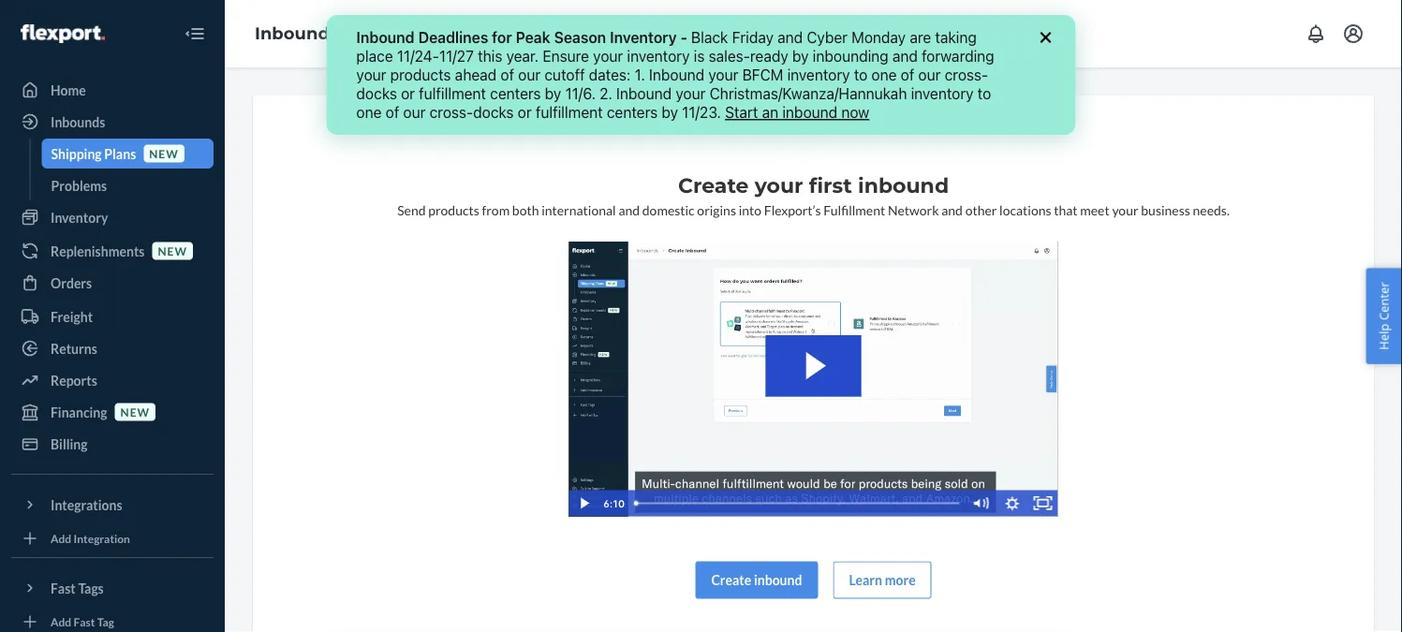 Task type: describe. For each thing, give the bounding box(es) containing it.
meet
[[1081, 202, 1110, 218]]

fast inside dropdown button
[[51, 580, 76, 596]]

inbound inside button
[[754, 573, 803, 589]]

fast tags
[[51, 580, 104, 596]]

orders
[[51, 275, 92, 291]]

inventory link
[[11, 202, 214, 232]]

problems link
[[42, 171, 214, 201]]

other
[[966, 202, 997, 218]]

add integration
[[51, 532, 130, 545]]

orders link
[[11, 268, 214, 298]]

learn more button
[[833, 562, 932, 599]]

new for shipping plans
[[149, 147, 179, 160]]

tags
[[78, 580, 104, 596]]

2 and from the left
[[942, 202, 963, 218]]

center
[[1376, 282, 1393, 321]]

business
[[1142, 202, 1191, 218]]

into
[[739, 202, 762, 218]]

more
[[885, 573, 916, 589]]

new for replenishments
[[158, 244, 187, 258]]

fast tags button
[[11, 573, 214, 603]]

help center button
[[1367, 268, 1403, 364]]

returns link
[[11, 334, 214, 364]]

add integration link
[[11, 528, 214, 550]]

learn more
[[849, 573, 916, 589]]

both
[[512, 202, 539, 218]]

integrations
[[51, 497, 122, 513]]

returns
[[51, 341, 97, 357]]

financing
[[51, 404, 107, 420]]

locations
[[1000, 202, 1052, 218]]

needs.
[[1193, 202, 1230, 218]]

1 vertical spatial inbounds
[[51, 114, 105, 130]]

add for add fast tag
[[51, 615, 71, 629]]

first
[[809, 173, 853, 198]]

video element
[[569, 242, 1058, 517]]

international
[[542, 202, 616, 218]]

open notifications image
[[1305, 22, 1328, 45]]

reports link
[[11, 365, 214, 395]]

inbound inside create your first inbound send products from both international and domestic origins into flexport's fulfillment network and other locations that meet your business needs.
[[858, 173, 949, 198]]

from
[[482, 202, 510, 218]]

0 vertical spatial your
[[755, 173, 804, 198]]

network
[[888, 202, 939, 218]]

domestic
[[643, 202, 695, 218]]

create your first inbound send products from both international and domestic origins into flexport's fulfillment network and other locations that meet your business needs.
[[397, 173, 1230, 218]]

flexport's
[[764, 202, 821, 218]]

1 vertical spatial fast
[[74, 615, 95, 629]]



Task type: vqa. For each thing, say whether or not it's contained in the screenshot.
run
no



Task type: locate. For each thing, give the bounding box(es) containing it.
1 add from the top
[[51, 532, 71, 545]]

new right the plans
[[149, 147, 179, 160]]

0 horizontal spatial inbounds link
[[11, 107, 214, 137]]

tag
[[97, 615, 114, 629]]

new for financing
[[120, 405, 150, 419]]

learn
[[849, 573, 883, 589]]

0 vertical spatial inbounds
[[255, 23, 339, 44]]

create
[[678, 173, 749, 198], [712, 573, 752, 589]]

products
[[428, 202, 480, 218]]

0 vertical spatial new
[[149, 147, 179, 160]]

1 vertical spatial inbounds link
[[11, 107, 214, 137]]

integration
[[74, 532, 130, 545]]

fulfillment
[[824, 202, 886, 218]]

1 and from the left
[[619, 202, 640, 218]]

add down fast tags
[[51, 615, 71, 629]]

freight link
[[11, 302, 214, 332]]

1 vertical spatial add
[[51, 615, 71, 629]]

home
[[51, 82, 86, 98]]

0 vertical spatial inbounds link
[[255, 23, 339, 44]]

create inbound
[[712, 573, 803, 589]]

inbounds
[[255, 23, 339, 44], [51, 114, 105, 130]]

help center
[[1376, 282, 1393, 350]]

1 horizontal spatial inbound
[[858, 173, 949, 198]]

and
[[619, 202, 640, 218], [942, 202, 963, 218]]

add fast tag link
[[11, 611, 214, 632]]

inbound
[[858, 173, 949, 198], [754, 573, 803, 589]]

add for add integration
[[51, 532, 71, 545]]

and left domestic
[[619, 202, 640, 218]]

create inside create your first inbound send products from both international and domestic origins into flexport's fulfillment network and other locations that meet your business needs.
[[678, 173, 749, 198]]

origins
[[697, 202, 736, 218]]

flexport logo image
[[21, 24, 105, 43]]

1 vertical spatial create
[[712, 573, 752, 589]]

create inbound button
[[696, 562, 818, 599]]

close navigation image
[[184, 22, 206, 45]]

billing
[[51, 436, 88, 452]]

0 vertical spatial fast
[[51, 580, 76, 596]]

new up the "orders" link
[[158, 244, 187, 258]]

integrations button
[[11, 490, 214, 520]]

problems
[[51, 178, 107, 193]]

1 horizontal spatial inbounds
[[255, 23, 339, 44]]

0 horizontal spatial your
[[755, 173, 804, 198]]

new
[[149, 147, 179, 160], [158, 244, 187, 258], [120, 405, 150, 419]]

create for inbound
[[712, 573, 752, 589]]

0 vertical spatial create
[[678, 173, 749, 198]]

0 horizontal spatial and
[[619, 202, 640, 218]]

fast left tag
[[74, 615, 95, 629]]

that
[[1054, 202, 1078, 218]]

and left other on the top of the page
[[942, 202, 963, 218]]

your
[[755, 173, 804, 198], [1113, 202, 1139, 218]]

inventory
[[51, 209, 108, 225]]

2 vertical spatial new
[[120, 405, 150, 419]]

0 vertical spatial add
[[51, 532, 71, 545]]

help
[[1376, 324, 1393, 350]]

1 horizontal spatial your
[[1113, 202, 1139, 218]]

billing link
[[11, 429, 214, 459]]

create for your
[[678, 173, 749, 198]]

new down 'reports' "link"
[[120, 405, 150, 419]]

1 vertical spatial new
[[158, 244, 187, 258]]

create inside create inbound button
[[712, 573, 752, 589]]

add
[[51, 532, 71, 545], [51, 615, 71, 629]]

dialog
[[327, 15, 1076, 135]]

fast
[[51, 580, 76, 596], [74, 615, 95, 629]]

add left integration
[[51, 532, 71, 545]]

plans
[[104, 146, 136, 162]]

1 vertical spatial your
[[1113, 202, 1139, 218]]

video thumbnail image
[[569, 242, 1058, 517], [569, 242, 1058, 517]]

shipping
[[51, 146, 102, 162]]

replenishments
[[51, 243, 145, 259]]

0 horizontal spatial inbound
[[754, 573, 803, 589]]

2 add from the top
[[51, 615, 71, 629]]

inbounds link
[[255, 23, 339, 44], [11, 107, 214, 137]]

your right meet
[[1113, 202, 1139, 218]]

0 horizontal spatial inbounds
[[51, 114, 105, 130]]

freight
[[51, 309, 93, 325]]

1 horizontal spatial and
[[942, 202, 963, 218]]

1 vertical spatial inbound
[[754, 573, 803, 589]]

your up flexport's
[[755, 173, 804, 198]]

inbound left learn
[[754, 573, 803, 589]]

reports
[[51, 372, 97, 388]]

send
[[397, 202, 426, 218]]

fast left the tags
[[51, 580, 76, 596]]

inbound up network
[[858, 173, 949, 198]]

shipping plans
[[51, 146, 136, 162]]

home link
[[11, 75, 214, 105]]

1 horizontal spatial inbounds link
[[255, 23, 339, 44]]

open account menu image
[[1343, 22, 1365, 45]]

add fast tag
[[51, 615, 114, 629]]

0 vertical spatial inbound
[[858, 173, 949, 198]]



